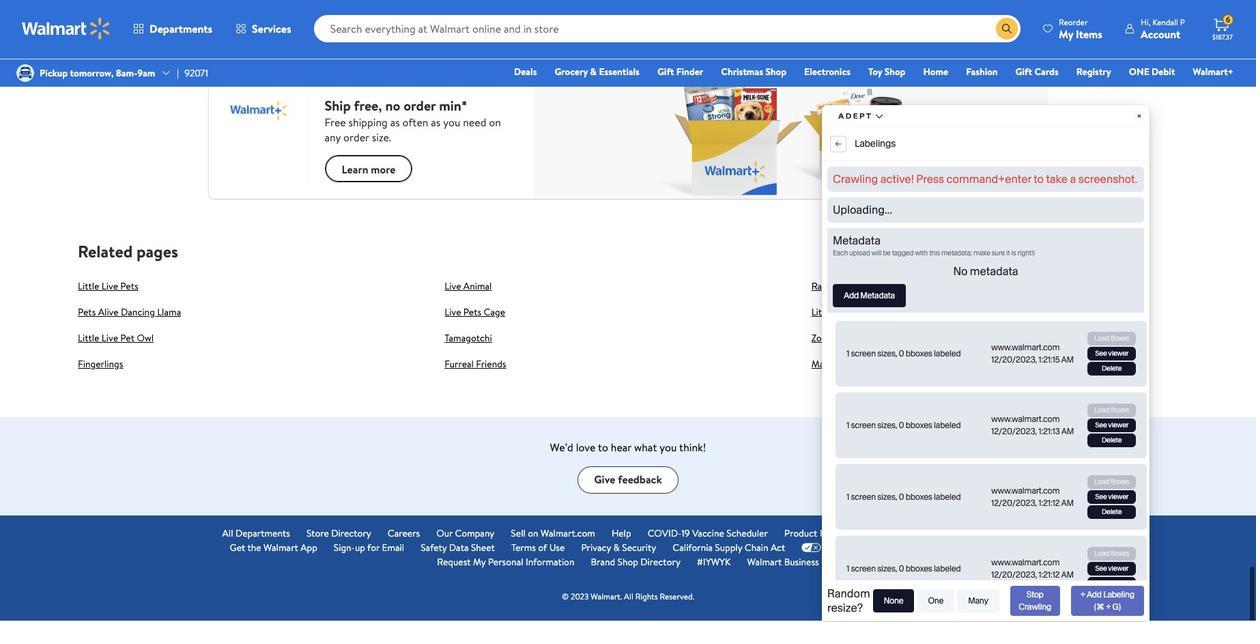 Task type: locate. For each thing, give the bounding box(es) containing it.
accessibility
[[865, 528, 916, 541]]

0 horizontal spatial report
[[94, 40, 127, 55]]

reorder my items
[[1059, 17, 1103, 43]]

product
[[784, 528, 818, 541]]

1 privacy from the left
[[581, 542, 611, 556]]

search icon image
[[1002, 25, 1013, 36]]

pets left cage
[[464, 306, 482, 320]]

walmart right the
[[264, 542, 298, 556]]

1 horizontal spatial all
[[624, 592, 634, 603]]

0 horizontal spatial directory
[[331, 528, 371, 541]]

2 gift from the left
[[1016, 66, 1033, 80]]

live pets cage link
[[445, 306, 505, 320]]

request my personal information link
[[437, 556, 575, 571]]

electronics link
[[798, 66, 857, 81]]

1 horizontal spatial walmart
[[747, 556, 782, 570]]

toy shop link
[[862, 66, 912, 81]]

cage
[[484, 306, 505, 320]]

& inside privacy & security link
[[614, 542, 620, 556]]

little up alive
[[78, 280, 99, 294]]

my
[[1059, 28, 1074, 43], [473, 556, 486, 570]]

our company
[[437, 528, 495, 541]]

live left pet
[[102, 332, 118, 346]]

my inside request my personal information link
[[473, 556, 486, 570]]

tamagotchi
[[445, 332, 492, 346]]

privacy choices icon image
[[802, 544, 822, 554]]

your privacy choices
[[824, 542, 910, 556]]

walmart down chain
[[747, 556, 782, 570]]

hamster
[[875, 306, 910, 320]]

all
[[222, 528, 233, 541], [624, 592, 634, 603]]

rabbit zoomer link
[[812, 280, 873, 294]]

1 vertical spatial walmart
[[747, 556, 782, 570]]

departments inside "link"
[[236, 528, 290, 541]]

all departments
[[222, 528, 290, 541]]

furreal friends
[[445, 358, 506, 372]]

:
[[127, 40, 130, 55]]

little
[[78, 280, 99, 294], [812, 306, 833, 320], [78, 332, 99, 346]]

shop down privacy & security
[[618, 556, 638, 570]]

little down the rabbit
[[812, 306, 833, 320]]

0 horizontal spatial privacy
[[581, 542, 611, 556]]

0 vertical spatial directory
[[331, 528, 371, 541]]

directory up sign-
[[331, 528, 371, 541]]

all up get
[[222, 528, 233, 541]]

deals link
[[508, 66, 543, 81]]

rabbit
[[812, 280, 839, 294]]

zoomer up little live pets hamster link on the right of the page
[[841, 280, 873, 294]]

2 vertical spatial little
[[78, 332, 99, 346]]

2023
[[571, 592, 589, 603]]

reserved.
[[660, 592, 694, 603]]

1 vertical spatial departments
[[236, 528, 290, 541]]

1 horizontal spatial directory
[[641, 556, 681, 570]]

for
[[367, 542, 380, 556]]

1 horizontal spatial departments
[[236, 528, 290, 541]]

debit
[[1152, 66, 1175, 80]]

0 vertical spatial little
[[78, 280, 99, 294]]

gift left finder
[[658, 66, 674, 80]]

request my personal information
[[437, 556, 575, 570]]

1 gift from the left
[[658, 66, 674, 80]]

0 vertical spatial departments
[[150, 23, 212, 38]]

business
[[784, 556, 819, 570]]

owl
[[137, 332, 154, 346]]

you
[[660, 441, 677, 456]]

vaccine
[[692, 528, 724, 541]]

shop
[[766, 66, 787, 80], [885, 66, 906, 80], [618, 556, 638, 570]]

live for little live pet owl
[[102, 332, 118, 346]]

2 horizontal spatial shop
[[885, 66, 906, 80]]

gift inside 'link'
[[658, 66, 674, 80]]

0 vertical spatial walmart
[[264, 542, 298, 556]]

careers link
[[388, 528, 420, 542]]

sell on walmart.com
[[511, 528, 595, 541]]

pets left hamster
[[854, 306, 872, 320]]

your
[[824, 542, 843, 556]]

0 horizontal spatial gift
[[658, 66, 674, 80]]

#iywyk
[[697, 556, 731, 570]]

live for little live pets
[[102, 280, 118, 294]]

& right grocery
[[590, 66, 597, 80]]

hi,
[[1141, 17, 1151, 29]]

all left rights
[[624, 592, 634, 603]]

seller
[[186, 42, 208, 55]]

1 vertical spatial little
[[812, 306, 833, 320]]

friends
[[476, 358, 506, 372]]

fingerlings
[[78, 358, 123, 372]]

my inside reorder my items
[[1059, 28, 1074, 43]]

0 vertical spatial all
[[222, 528, 233, 541]]

report up |
[[155, 42, 184, 55]]

0 horizontal spatial &
[[590, 66, 597, 80]]

shop right christmas
[[766, 66, 787, 80]]

gift for gift cards
[[1016, 66, 1033, 80]]

email
[[382, 542, 404, 556]]

all inside all departments "link"
[[222, 528, 233, 541]]

my left items
[[1059, 28, 1074, 43]]

report up pickup tomorrow, 8am-9am on the top of the page
[[94, 40, 127, 55]]

report down services
[[245, 42, 273, 55]]

related pages
[[78, 241, 178, 264]]

zoomer up magic
[[812, 332, 844, 346]]

christmas shop
[[721, 66, 787, 80]]

my for items
[[1059, 28, 1074, 43]]

walmart inside walmart business link
[[747, 556, 782, 570]]

live animal link
[[445, 280, 492, 294]]

gift finder
[[658, 66, 704, 80]]

1 horizontal spatial report
[[155, 42, 184, 55]]

report
[[94, 40, 127, 55], [155, 42, 184, 55], [245, 42, 273, 55]]

my down sheet
[[473, 556, 486, 570]]

& down 'help'
[[614, 542, 620, 556]]

privacy up brand
[[581, 542, 611, 556]]

gift finder link
[[651, 66, 710, 81]]

live left animal
[[445, 280, 461, 294]]

live down rabbit zoomer link
[[835, 306, 852, 320]]

privacy
[[581, 542, 611, 556], [845, 542, 875, 556]]

2 privacy from the left
[[845, 542, 875, 556]]

6
[[1226, 15, 1231, 27]]

 image
[[16, 66, 34, 83]]

store directory
[[307, 528, 371, 541]]

1 vertical spatial &
[[614, 542, 620, 556]]

up
[[355, 542, 365, 556]]

tamagotchi link
[[445, 332, 492, 346]]

tax exempt program get the walmart app
[[230, 528, 1018, 556]]

0 horizontal spatial my
[[473, 556, 486, 570]]

electronics
[[804, 66, 851, 80]]

92071
[[184, 68, 208, 81]]

0 horizontal spatial all
[[222, 528, 233, 541]]

departments up the
[[236, 528, 290, 541]]

report for report seller
[[155, 42, 184, 55]]

safety
[[421, 542, 447, 556]]

mixies
[[839, 358, 865, 372]]

0 horizontal spatial walmart
[[264, 542, 298, 556]]

little live pets
[[78, 280, 138, 294]]

1 horizontal spatial privacy
[[845, 542, 875, 556]]

little for little live pets
[[78, 280, 99, 294]]

privacy right your
[[845, 542, 875, 556]]

fashion
[[966, 66, 998, 80]]

love
[[576, 441, 596, 456]]

of
[[538, 542, 547, 556]]

1 horizontal spatial gift
[[1016, 66, 1033, 80]]

brand shop directory link
[[591, 556, 681, 571]]

shop right toy
[[885, 66, 906, 80]]

zoomer
[[841, 280, 873, 294], [812, 332, 844, 346]]

walmart
[[264, 542, 298, 556], [747, 556, 782, 570]]

home link
[[917, 66, 955, 81]]

pets
[[120, 280, 138, 294], [78, 306, 96, 320], [464, 306, 482, 320], [854, 306, 872, 320]]

2 horizontal spatial report
[[245, 42, 273, 55]]

0 vertical spatial &
[[590, 66, 597, 80]]

get
[[230, 542, 245, 556]]

report suspected stolen goods (to ca attorney general) link
[[245, 42, 480, 55]]

little up fingerlings link on the left of the page
[[78, 332, 99, 346]]

directory
[[331, 528, 371, 541], [641, 556, 681, 570]]

|
[[177, 68, 179, 81]]

0 vertical spatial my
[[1059, 28, 1074, 43]]

0 horizontal spatial shop
[[618, 556, 638, 570]]

©
[[562, 592, 569, 603]]

act
[[771, 542, 786, 556]]

little live pets hamster link
[[812, 306, 910, 320]]

1 vertical spatial my
[[473, 556, 486, 570]]

shop for brand
[[618, 556, 638, 570]]

1 horizontal spatial &
[[614, 542, 620, 556]]

cards
[[1035, 66, 1059, 80]]

store directory link
[[307, 528, 371, 542]]

walmart image
[[22, 19, 111, 41]]

0 horizontal spatial departments
[[150, 23, 212, 38]]

live up alive
[[102, 280, 118, 294]]

give
[[594, 474, 616, 489]]

little live pet owl link
[[78, 332, 154, 346]]

directory down security
[[641, 556, 681, 570]]

goods
[[347, 42, 372, 55]]

1 horizontal spatial my
[[1059, 28, 1074, 43]]

sheet
[[471, 542, 495, 556]]

help
[[612, 528, 631, 541]]

walmart+
[[1193, 66, 1234, 80]]

gift cards link
[[1010, 66, 1065, 81]]

magic
[[812, 358, 837, 372]]

& inside grocery & essentials link
[[590, 66, 597, 80]]

gift left cards at the right top
[[1016, 66, 1033, 80]]

1 vertical spatial all
[[624, 592, 634, 603]]

departments up report seller
[[150, 23, 212, 38]]

1 horizontal spatial shop
[[766, 66, 787, 80]]

furreal friends link
[[445, 358, 506, 372]]



Task type: vqa. For each thing, say whether or not it's contained in the screenshot.
right '$39.97'
no



Task type: describe. For each thing, give the bounding box(es) containing it.
what
[[634, 441, 657, 456]]

accessibility link
[[865, 528, 916, 542]]

rabbit zoomer
[[812, 280, 873, 294]]

the
[[248, 542, 261, 556]]

on
[[528, 528, 539, 541]]

recalls
[[820, 528, 849, 541]]

suspected
[[276, 42, 317, 55]]

zoomer link
[[812, 332, 844, 346]]

choices
[[877, 542, 910, 556]]

privacy & security
[[581, 542, 656, 556]]

request
[[437, 556, 471, 570]]

1 vertical spatial directory
[[641, 556, 681, 570]]

attorney
[[405, 42, 442, 55]]

ca
[[389, 42, 402, 55]]

live for little live pets hamster
[[835, 306, 852, 320]]

think!
[[679, 441, 706, 456]]

finder
[[677, 66, 704, 80]]

supply
[[715, 542, 743, 556]]

walmart business link
[[747, 556, 819, 571]]

we'd love to hear what you think!
[[550, 441, 706, 456]]

shop for toy
[[885, 66, 906, 80]]

& for privacy
[[614, 542, 620, 556]]

#iywyk link
[[697, 556, 731, 571]]

one debit link
[[1123, 66, 1182, 81]]

live down live animal
[[445, 306, 461, 320]]

animal
[[464, 280, 492, 294]]

give feedback
[[594, 474, 662, 489]]

brand
[[591, 556, 615, 570]]

pets left alive
[[78, 306, 96, 320]]

& for grocery
[[590, 66, 597, 80]]

ad disclaimer and feedback image
[[1038, 203, 1049, 214]]

items
[[1076, 28, 1103, 43]]

report for report :
[[94, 40, 127, 55]]

grocery & essentials link
[[549, 66, 646, 81]]

help link
[[612, 528, 631, 542]]

pickup
[[40, 68, 68, 81]]

little live pet owl
[[78, 332, 154, 346]]

dancing
[[121, 306, 155, 320]]

deals
[[514, 66, 537, 80]]

my for personal
[[473, 556, 486, 570]]

california supply chain act link
[[673, 542, 786, 556]]

one
[[1129, 66, 1150, 80]]

gift for gift finder
[[658, 66, 674, 80]]

hear
[[611, 441, 632, 456]]

shop for christmas
[[766, 66, 787, 80]]

careers
[[388, 528, 420, 541]]

to
[[598, 441, 608, 456]]

p
[[1181, 17, 1185, 29]]

our company link
[[437, 528, 495, 542]]

give feedback button
[[578, 468, 679, 495]]

services
[[252, 23, 291, 38]]

sign-up for email link
[[334, 542, 404, 556]]

little live pets link
[[78, 280, 138, 294]]

(to
[[375, 42, 387, 55]]

walmart inside the tax exempt program get the walmart app
[[264, 542, 298, 556]]

general)
[[444, 42, 480, 55]]

tax
[[932, 528, 946, 541]]

pages
[[137, 241, 178, 264]]

little live pets hamster
[[812, 306, 910, 320]]

6 $187.37
[[1213, 15, 1233, 43]]

Search search field
[[314, 16, 1021, 44]]

we'd
[[550, 441, 573, 456]]

little for little live pet owl
[[78, 332, 99, 346]]

sponsored
[[998, 202, 1035, 214]]

Walmart Site-Wide search field
[[314, 16, 1021, 44]]

toy
[[869, 66, 882, 80]]

product recalls
[[784, 528, 849, 541]]

reorder
[[1059, 17, 1088, 29]]

safety data sheet
[[421, 542, 495, 556]]

safety data sheet link
[[421, 542, 495, 556]]

| 92071
[[177, 68, 208, 81]]

terms
[[511, 542, 536, 556]]

covid-19 vaccine scheduler link
[[648, 528, 768, 542]]

essentials
[[599, 66, 640, 80]]

walmart business
[[747, 556, 819, 570]]

walmart+ link
[[1187, 66, 1240, 81]]

tomorrow,
[[70, 68, 114, 81]]

christmas shop link
[[715, 66, 793, 81]]

scheduler
[[727, 528, 768, 541]]

sign-up for email
[[334, 542, 404, 556]]

departments inside dropdown button
[[150, 23, 212, 38]]

1 vertical spatial zoomer
[[812, 332, 844, 346]]

exempt
[[948, 528, 980, 541]]

alive
[[98, 306, 119, 320]]

grocery
[[555, 66, 588, 80]]

security
[[622, 542, 656, 556]]

0 vertical spatial zoomer
[[841, 280, 873, 294]]

report seller link
[[155, 42, 208, 55]]

pets up pets alive dancing llama
[[120, 280, 138, 294]]

little for little live pets hamster
[[812, 306, 833, 320]]

our
[[437, 528, 453, 541]]

fashion link
[[960, 66, 1004, 81]]

brand shop directory
[[591, 556, 681, 570]]

clear search field text image
[[980, 24, 991, 35]]

product recalls link
[[784, 528, 849, 542]]

fingerlings link
[[78, 358, 123, 372]]

report for report suspected stolen goods (to ca attorney general)
[[245, 42, 273, 55]]

app
[[301, 542, 317, 556]]

hi, kendall p account
[[1141, 17, 1185, 43]]



